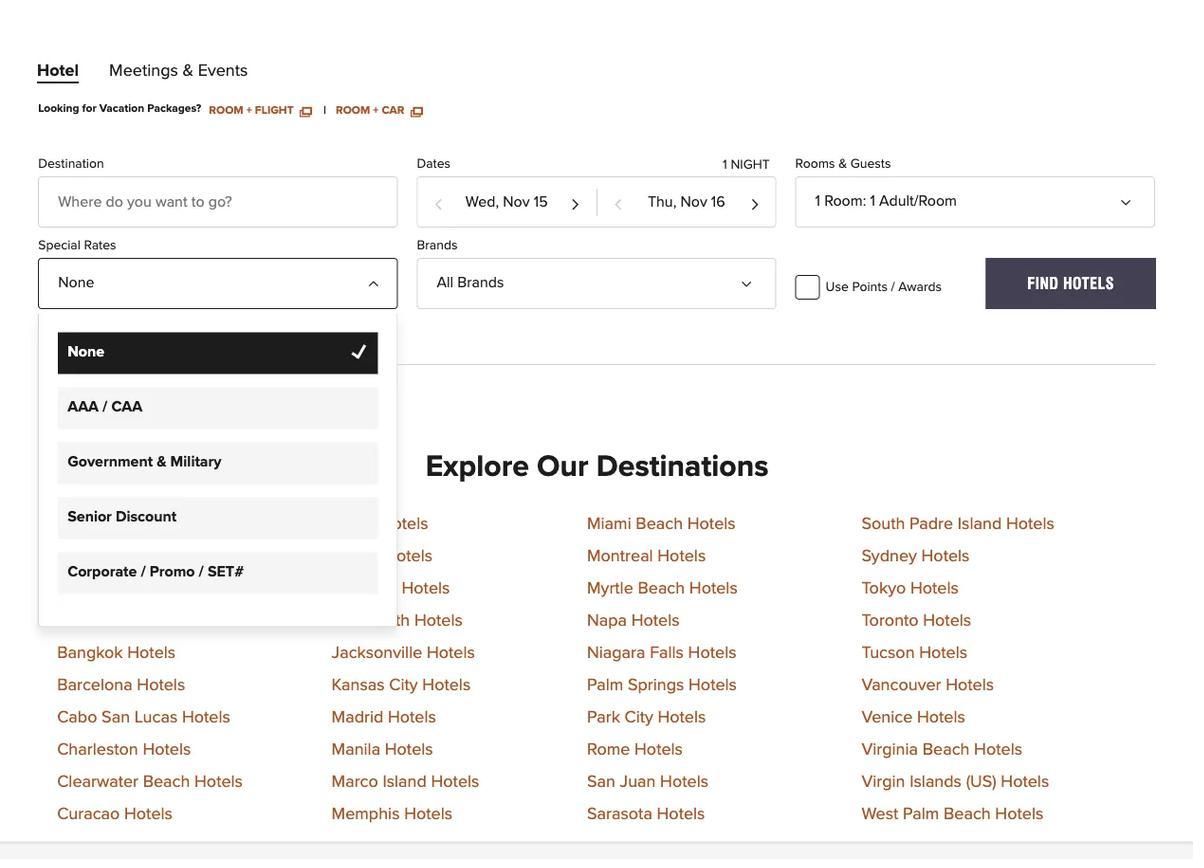 Task type: describe. For each thing, give the bounding box(es) containing it.
sarasota
[[587, 806, 653, 823]]

1 night
[[723, 158, 770, 171]]

myrtle
[[587, 580, 633, 597]]

manila hotels link
[[332, 741, 433, 758]]

charleston
[[57, 741, 138, 758]]

none for check 'icon'
[[68, 345, 104, 360]]

check image
[[352, 341, 370, 360]]

worth
[[366, 612, 410, 629]]

bahamas
[[57, 548, 126, 565]]

:
[[863, 193, 866, 208]]

corporate / promo / set#
[[68, 565, 244, 580]]

tucson hotels
[[862, 644, 968, 662]]

next check-out dates image
[[750, 189, 760, 218]]

(us)
[[966, 773, 997, 791]]

room for room + flight
[[209, 104, 243, 116]]

sydney
[[862, 548, 917, 565]]

looking
[[38, 103, 79, 114]]

night
[[731, 158, 770, 171]]

springs
[[628, 677, 684, 694]]

none for trigger image
[[58, 275, 94, 290]]

park city hotels
[[587, 709, 706, 726]]

1 vertical spatial brands
[[457, 275, 504, 290]]

arrow down image
[[745, 270, 760, 285]]

use points / awards
[[826, 281, 942, 294]]

tokyo hotels
[[862, 580, 959, 597]]

1 vertical spatial san
[[587, 773, 616, 791]]

cabo san lucas hotels link
[[57, 709, 230, 726]]

guests
[[851, 157, 891, 171]]

dubai hotels link
[[332, 515, 428, 533]]

beach for myrtle
[[638, 580, 685, 597]]

Check-out text field
[[598, 177, 776, 227]]

tucson hotels link
[[862, 644, 968, 662]]

explore our destinations
[[426, 451, 769, 482]]

looking for vacation packages?
[[38, 103, 201, 114]]

/ left set#
[[199, 565, 204, 580]]

/ right points
[[891, 281, 895, 294]]

bali hotels link
[[57, 580, 137, 597]]

|
[[324, 104, 326, 116]]

beach for miami
[[636, 515, 683, 533]]

jacksonville hotels
[[332, 644, 475, 662]]

discount
[[116, 510, 177, 525]]

jacksonville
[[332, 644, 422, 662]]

arlington hotels link
[[57, 515, 178, 533]]

beach for virginia
[[923, 741, 970, 758]]

room + car
[[336, 104, 407, 116]]

islands
[[910, 773, 962, 791]]

virginia beach hotels
[[862, 741, 1023, 758]]

bangkok hotels
[[57, 644, 176, 662]]

bangkok
[[57, 644, 123, 662]]

vacation
[[99, 103, 144, 114]]

toronto
[[862, 612, 919, 629]]

corporate
[[68, 565, 137, 580]]

& for government
[[157, 455, 166, 470]]

room + car link
[[336, 102, 422, 116]]

florence hotels
[[332, 580, 450, 597]]

military
[[170, 455, 221, 470]]

venice hotels link
[[862, 709, 966, 726]]

vancouver hotels
[[862, 677, 994, 694]]

bahamas hotels link
[[57, 548, 179, 565]]

bahamas hotels
[[57, 548, 179, 565]]

2 horizontal spatial 1
[[870, 193, 875, 208]]

san juan hotels link
[[587, 773, 709, 791]]

trigger image
[[1124, 189, 1139, 204]]

destination
[[38, 157, 104, 171]]

west
[[862, 806, 899, 823]]

memphis
[[332, 806, 400, 823]]

find hotels
[[1028, 274, 1115, 292]]

1 vertical spatial palm
[[903, 806, 939, 823]]

lucas
[[134, 709, 178, 726]]

napa hotels
[[587, 612, 680, 629]]

Destination text field
[[38, 176, 398, 227]]

vancouver
[[862, 677, 941, 694]]

marco island hotels link
[[332, 773, 479, 791]]

tokyo
[[862, 580, 906, 597]]

curacao hotels link
[[57, 806, 173, 823]]

city for kansas
[[389, 677, 418, 694]]

room + flight link
[[209, 102, 311, 116]]

room + flight
[[209, 104, 297, 116]]

montreal hotels
[[587, 548, 706, 565]]

dublin
[[332, 548, 380, 565]]

1 for 1 night
[[723, 158, 727, 171]]

flight
[[255, 104, 294, 116]]

for
[[82, 103, 96, 114]]

barcelona hotels link
[[57, 677, 185, 694]]

juan
[[620, 773, 656, 791]]

car
[[382, 104, 405, 116]]

find
[[1028, 274, 1059, 292]]

promo
[[150, 565, 195, 580]]

0 vertical spatial brands
[[417, 239, 458, 252]]

memphis hotels
[[332, 806, 453, 823]]

tucson
[[862, 644, 915, 662]]

napa
[[587, 612, 627, 629]]

& for meetings
[[183, 63, 194, 80]]

florence
[[332, 580, 397, 597]]

find hotels button
[[986, 258, 1156, 309]]

manila
[[332, 741, 380, 758]]

0 vertical spatial none link
[[38, 258, 398, 309]]

curacao
[[57, 806, 120, 823]]

sarasota hotels
[[587, 806, 705, 823]]

special rates
[[38, 239, 116, 252]]

aaa / caa link
[[58, 388, 378, 429]]

senior
[[68, 510, 112, 525]]

all brands link
[[417, 258, 776, 309]]



Task type: vqa. For each thing, say whether or not it's contained in the screenshot.


Task type: locate. For each thing, give the bounding box(es) containing it.
0 horizontal spatial palm
[[587, 677, 623, 694]]

1 for 1 room : 1 adult /room
[[815, 193, 821, 208]]

+ left car
[[373, 104, 379, 116]]

2 + from the left
[[373, 104, 379, 116]]

toronto hotels
[[862, 612, 972, 629]]

virginia
[[862, 741, 918, 758]]

virgin islands (us) hotels link
[[862, 773, 1049, 791]]

montreal
[[587, 548, 653, 565]]

hotel
[[37, 63, 79, 80]]

room down events
[[209, 104, 243, 116]]

charleston hotels link
[[57, 741, 191, 758]]

sarasota hotels link
[[587, 806, 705, 823]]

baltimore
[[57, 612, 128, 629]]

1 horizontal spatial san
[[587, 773, 616, 791]]

brands right all
[[457, 275, 504, 290]]

& left events
[[183, 63, 194, 80]]

rates
[[84, 239, 116, 252]]

+ left flight
[[246, 104, 252, 116]]

senior discount link
[[58, 498, 378, 539]]

1 vertical spatial city
[[625, 709, 653, 726]]

1 vertical spatial island
[[383, 773, 427, 791]]

1 left night at the top
[[723, 158, 727, 171]]

none up aaa
[[68, 345, 104, 360]]

beach up montreal hotels link
[[636, 515, 683, 533]]

opens in a new browser window. image
[[411, 104, 422, 116]]

kansas city hotels
[[332, 677, 471, 694]]

beach down montreal hotels link
[[638, 580, 685, 597]]

beach for clearwater
[[143, 773, 190, 791]]

0 vertical spatial palm
[[587, 677, 623, 694]]

island right 'padre'
[[958, 515, 1002, 533]]

marco
[[332, 773, 378, 791]]

0 vertical spatial city
[[389, 677, 418, 694]]

0 vertical spatial none
[[58, 275, 94, 290]]

clearwater
[[57, 773, 138, 791]]

city for park
[[625, 709, 653, 726]]

clearwater beach hotels
[[57, 773, 243, 791]]

venice hotels
[[862, 709, 966, 726]]

next check-in dates image
[[570, 189, 581, 218]]

none
[[58, 275, 94, 290], [68, 345, 104, 360]]

2 horizontal spatial room
[[824, 193, 863, 208]]

bali hotels
[[57, 580, 137, 597]]

bangkok hotels link
[[57, 644, 176, 662]]

& left military
[[157, 455, 166, 470]]

marco island hotels
[[332, 773, 479, 791]]

beach up virgin islands (us) hotels
[[923, 741, 970, 758]]

room for room + car
[[336, 104, 370, 116]]

palm up 'park'
[[587, 677, 623, 694]]

1 vertical spatial none
[[68, 345, 104, 360]]

florence hotels link
[[332, 580, 450, 597]]

government & military
[[68, 455, 221, 470]]

beach down virgin islands (us) hotels
[[944, 806, 991, 823]]

0 horizontal spatial &
[[157, 455, 166, 470]]

0 vertical spatial &
[[183, 63, 194, 80]]

madrid hotels
[[332, 709, 436, 726]]

miami beach hotels
[[587, 515, 736, 533]]

& for rooms
[[839, 157, 847, 171]]

1
[[723, 158, 727, 171], [815, 193, 821, 208], [870, 193, 875, 208]]

+
[[246, 104, 252, 116], [373, 104, 379, 116]]

fort
[[332, 612, 361, 629]]

/room
[[914, 193, 957, 208]]

none link down destination text field
[[38, 258, 398, 309]]

island
[[958, 515, 1002, 533], [383, 773, 427, 791]]

/ left caa
[[103, 400, 108, 415]]

room down rooms & guests
[[824, 193, 863, 208]]

our
[[537, 451, 589, 482]]

1 horizontal spatial room
[[336, 104, 370, 116]]

dublin hotels
[[332, 548, 433, 565]]

niagara falls hotels link
[[587, 644, 737, 662]]

1 right :
[[870, 193, 875, 208]]

0 horizontal spatial 1
[[723, 158, 727, 171]]

/ left 'promo'
[[141, 565, 146, 580]]

sydney hotels link
[[862, 548, 970, 565]]

1 vertical spatial &
[[839, 157, 847, 171]]

bali
[[57, 580, 84, 597]]

packages?
[[147, 103, 201, 114]]

none down special rates
[[58, 275, 94, 290]]

1 horizontal spatial island
[[958, 515, 1002, 533]]

hotels inside button
[[1063, 274, 1115, 292]]

brands up all
[[417, 239, 458, 252]]

1 horizontal spatial palm
[[903, 806, 939, 823]]

west palm beach hotels
[[862, 806, 1044, 823]]

Check-in text field
[[418, 177, 596, 227]]

dubai
[[332, 515, 376, 533]]

city
[[389, 677, 418, 694], [625, 709, 653, 726]]

rome hotels link
[[587, 741, 683, 758]]

palm down islands
[[903, 806, 939, 823]]

san down barcelona hotels link
[[102, 709, 130, 726]]

0 horizontal spatial room
[[209, 104, 243, 116]]

1 down rooms
[[815, 193, 821, 208]]

myrtle beach hotels link
[[587, 580, 738, 597]]

2 vertical spatial &
[[157, 455, 166, 470]]

padre
[[910, 515, 953, 533]]

set#
[[208, 565, 244, 580]]

1 horizontal spatial +
[[373, 104, 379, 116]]

0 vertical spatial island
[[958, 515, 1002, 533]]

san
[[102, 709, 130, 726], [587, 773, 616, 791]]

kansas
[[332, 677, 385, 694]]

park city hotels link
[[587, 709, 706, 726]]

rome hotels
[[587, 741, 683, 758]]

0 vertical spatial san
[[102, 709, 130, 726]]

niagara
[[587, 644, 645, 662]]

aaa / caa
[[68, 400, 142, 415]]

+ for flight
[[246, 104, 252, 116]]

0 horizontal spatial san
[[102, 709, 130, 726]]

1 horizontal spatial 1
[[815, 193, 821, 208]]

special
[[38, 239, 81, 252]]

senior discount
[[68, 510, 177, 525]]

west palm beach hotels link
[[862, 806, 1044, 823]]

0 horizontal spatial island
[[383, 773, 427, 791]]

& right rooms
[[839, 157, 847, 171]]

1 horizontal spatial city
[[625, 709, 653, 726]]

0 horizontal spatial +
[[246, 104, 252, 116]]

miami
[[587, 515, 631, 533]]

meetings & events link
[[109, 63, 248, 87]]

barcelona
[[57, 677, 133, 694]]

2 horizontal spatial &
[[839, 157, 847, 171]]

sydney hotels
[[862, 548, 970, 565]]

none link up 'aaa / caa' link
[[58, 333, 378, 374]]

san down rome
[[587, 773, 616, 791]]

san juan hotels
[[587, 773, 709, 791]]

virginia beach hotels link
[[862, 741, 1023, 758]]

city up rome hotels link
[[625, 709, 653, 726]]

use
[[826, 281, 849, 294]]

beach
[[636, 515, 683, 533], [638, 580, 685, 597], [923, 741, 970, 758], [143, 773, 190, 791], [944, 806, 991, 823]]

tokyo hotels link
[[862, 580, 959, 597]]

room right |
[[336, 104, 370, 116]]

0 horizontal spatial city
[[389, 677, 418, 694]]

island up memphis hotels link
[[383, 773, 427, 791]]

1 vertical spatial none link
[[58, 333, 378, 374]]

falls
[[650, 644, 684, 662]]

meetings
[[109, 63, 178, 80]]

opens in a new browser window. image
[[300, 104, 311, 116]]

awards
[[899, 281, 942, 294]]

beach down charleston hotels link
[[143, 773, 190, 791]]

trigger image
[[367, 270, 382, 285]]

rooms
[[795, 157, 835, 171]]

+ for car
[[373, 104, 379, 116]]

baltimore hotels
[[57, 612, 181, 629]]

memphis hotels link
[[332, 806, 453, 823]]

1 horizontal spatial &
[[183, 63, 194, 80]]

adult
[[879, 193, 914, 208]]

park
[[587, 709, 620, 726]]

cabo
[[57, 709, 97, 726]]

city down jacksonville hotels
[[389, 677, 418, 694]]

rooms & guests
[[795, 157, 891, 171]]

1 + from the left
[[246, 104, 252, 116]]



